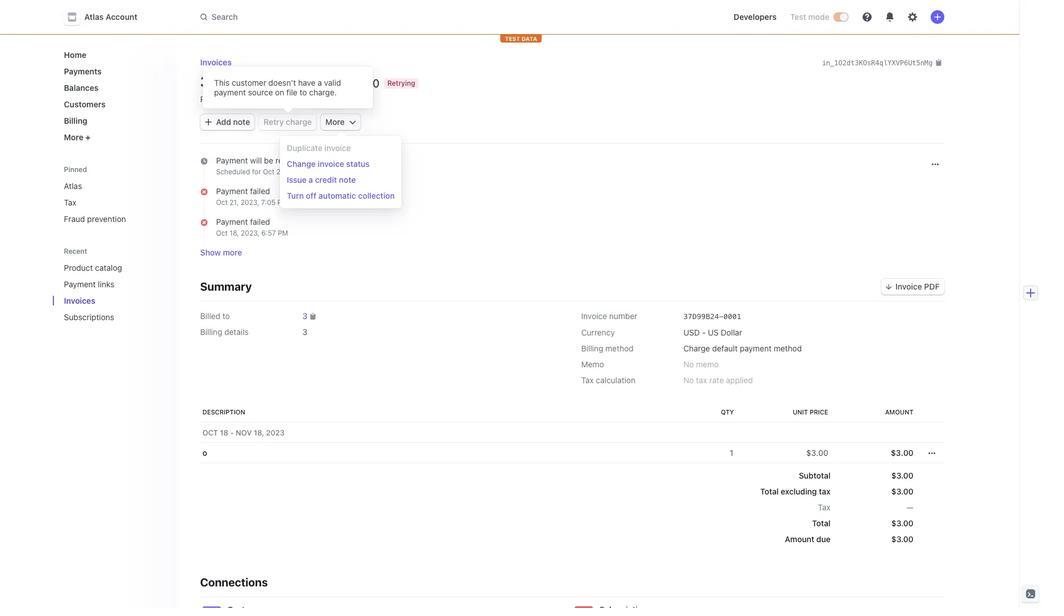 Task type: locate. For each thing, give the bounding box(es) containing it.
atlas inside the pinned element
[[64, 181, 82, 191]]

6:57
[[261, 229, 276, 237]]

1 vertical spatial billing
[[200, 327, 222, 337]]

1 method from the left
[[605, 344, 634, 353]]

more
[[223, 248, 242, 257]]

invoices link up payment failed 2 times on the left top of page
[[200, 57, 232, 67]]

pdf
[[924, 282, 940, 291]]

no for no tax rate applied
[[683, 376, 694, 385]]

0 horizontal spatial tax
[[64, 198, 76, 207]]

payment for payment failed oct 18, 2023, 6:57 pm
[[216, 217, 248, 227]]

1 horizontal spatial atlas
[[84, 12, 104, 22]]

1 horizontal spatial note
[[339, 175, 356, 185]]

billing up memo
[[581, 344, 603, 353]]

1 no from the top
[[683, 360, 694, 369]]

invoices link down the links
[[59, 291, 152, 310]]

billing for billing
[[64, 116, 87, 125]]

oct left 18
[[202, 428, 218, 437]]

invoice pdf
[[895, 282, 940, 291]]

7:05
[[309, 168, 323, 176], [261, 198, 275, 207]]

total for total excluding tax
[[760, 487, 779, 497]]

note down change invoice status button
[[339, 175, 356, 185]]

0 horizontal spatial 0001
[[290, 72, 330, 91]]

0 horizontal spatial svg image
[[205, 119, 212, 126]]

0 vertical spatial tax
[[696, 376, 707, 385]]

1 horizontal spatial svg image
[[928, 450, 935, 457]]

payment failed 2 times
[[200, 94, 283, 104]]

1 vertical spatial atlas
[[64, 181, 82, 191]]

1 horizontal spatial tax
[[581, 376, 594, 385]]

1 vertical spatial svg image
[[932, 161, 938, 168]]

1 vertical spatial 18,
[[254, 428, 264, 437]]

charge default payment method
[[683, 344, 802, 353]]

show more button
[[200, 247, 242, 258]]

0 vertical spatial atlas
[[84, 12, 104, 22]]

applied
[[726, 376, 753, 385]]

18, right nov
[[254, 428, 264, 437]]

2 left times
[[256, 94, 261, 104]]

balances
[[64, 83, 99, 93]]

more inside core navigation links element
[[64, 132, 83, 142]]

subtotal
[[799, 471, 830, 481]]

2 right in
[[310, 156, 315, 165]]

1 vertical spatial note
[[339, 175, 356, 185]]

0 vertical spatial note
[[233, 117, 250, 127]]

failed up 6:57 at left top
[[250, 217, 270, 227]]

failed for times
[[234, 94, 254, 104]]

1 vertical spatial total
[[812, 519, 830, 528]]

billing for billing method
[[581, 344, 603, 353]]

atlas down pinned
[[64, 181, 82, 191]]

0 vertical spatial no
[[683, 360, 694, 369]]

0 vertical spatial 3
[[302, 311, 307, 321]]

note inside 'button'
[[233, 117, 250, 127]]

no memo
[[683, 360, 719, 369]]

tax for tax calculation
[[581, 376, 594, 385]]

add note button
[[200, 114, 255, 130]]

0 horizontal spatial 2
[[256, 94, 261, 104]]

invoice up the currency
[[581, 311, 607, 321]]

home link
[[59, 45, 168, 64]]

1 horizontal spatial 37d99b24-
[[683, 313, 723, 321]]

18,
[[230, 229, 239, 237], [254, 428, 264, 437]]

0 vertical spatial svg image
[[349, 119, 356, 126]]

billing inside billing link
[[64, 116, 87, 125]]

oct inside payment will be retried in 2 days scheduled for oct 26, 2023, 7:05 pm
[[263, 168, 274, 176]]

invoice
[[895, 282, 922, 291], [581, 311, 607, 321]]

0 horizontal spatial more
[[64, 132, 83, 142]]

37d99b24-0001
[[683, 313, 741, 321]]

pm inside the "payment failed oct 21, 2023, 7:05 pm"
[[277, 198, 288, 207]]

memo
[[581, 360, 604, 369]]

add note
[[216, 117, 250, 127]]

1 vertical spatial for
[[252, 168, 261, 176]]

change invoice status button
[[282, 156, 399, 172]]

search
[[212, 12, 238, 22]]

more +
[[64, 132, 91, 142]]

2 vertical spatial pm
[[278, 229, 288, 237]]

1 horizontal spatial invoice
[[895, 282, 922, 291]]

failed up add note
[[234, 94, 254, 104]]

2023, for payment failed oct 18, 2023, 6:57 pm
[[241, 229, 259, 237]]

failed down payment will be retried in 2 days scheduled for oct 26, 2023, 7:05 pm
[[250, 186, 270, 196]]

invoice inside button
[[895, 282, 922, 291]]

1 horizontal spatial billing
[[200, 327, 222, 337]]

payment inside recent element
[[64, 279, 96, 289]]

1 horizontal spatial total
[[812, 519, 830, 528]]

amount for amount
[[885, 409, 913, 416]]

atlas account
[[84, 12, 137, 22]]

method right payment
[[774, 344, 802, 353]]

0 vertical spatial for
[[333, 77, 347, 90]]

21,
[[230, 198, 239, 207]]

- left us
[[702, 328, 706, 338]]

pm down days
[[325, 168, 336, 176]]

product catalog
[[64, 263, 122, 273]]

billed
[[200, 311, 220, 321]]

37d99b24- for 37d99b24-0001
[[683, 313, 723, 321]]

2 vertical spatial billing
[[581, 344, 603, 353]]

0 horizontal spatial billing
[[64, 116, 87, 125]]

invoices up subscriptions
[[64, 296, 95, 306]]

0 vertical spatial svg image
[[205, 119, 212, 126]]

svg image
[[205, 119, 212, 126], [928, 450, 935, 457]]

total up due
[[812, 519, 830, 528]]

1 horizontal spatial -
[[702, 328, 706, 338]]

3 link
[[302, 311, 307, 322]]

2 vertical spatial failed
[[250, 217, 270, 227]]

1 vertical spatial invoices
[[64, 296, 95, 306]]

1 vertical spatial 2
[[310, 156, 315, 165]]

pm right 6:57 at left top
[[278, 229, 288, 237]]

payment for payment failed oct 21, 2023, 7:05 pm
[[216, 186, 248, 196]]

tax up fraud
[[64, 198, 76, 207]]

37d99b24- up usd - us dollar
[[683, 313, 723, 321]]

0 horizontal spatial total
[[760, 487, 779, 497]]

1 vertical spatial amount
[[785, 535, 814, 544]]

2
[[256, 94, 261, 104], [310, 156, 315, 165]]

2023, inside payment will be retried in 2 days scheduled for oct 26, 2023, 7:05 pm
[[289, 168, 307, 176]]

test data
[[505, 35, 537, 42]]

1 vertical spatial pm
[[277, 198, 288, 207]]

2023, down in
[[289, 168, 307, 176]]

tax left rate
[[696, 376, 707, 385]]

method down the currency
[[605, 344, 634, 353]]

1 vertical spatial 2023,
[[241, 198, 259, 207]]

details
[[224, 327, 249, 337]]

0 vertical spatial pm
[[325, 168, 336, 176]]

1 vertical spatial invoices link
[[59, 291, 152, 310]]

invoice left pdf
[[895, 282, 922, 291]]

1 horizontal spatial more
[[325, 117, 345, 127]]

tax inside tax link
[[64, 198, 76, 207]]

invoices inside recent element
[[64, 296, 95, 306]]

currency
[[581, 328, 615, 338]]

7:05 left "turn"
[[261, 198, 275, 207]]

1 horizontal spatial invoices link
[[200, 57, 232, 67]]

1 vertical spatial tax
[[581, 376, 594, 385]]

37d99b24- up payment failed 2 times on the left top of page
[[200, 72, 290, 91]]

1 horizontal spatial invoices
[[200, 57, 232, 67]]

oct up show more
[[216, 229, 228, 237]]

0 vertical spatial total
[[760, 487, 779, 497]]

2 horizontal spatial billing
[[581, 344, 603, 353]]

18, up the more
[[230, 229, 239, 237]]

pinned navigation links element
[[59, 160, 171, 228]]

0 horizontal spatial 18,
[[230, 229, 239, 237]]

atlas left 'account'
[[84, 12, 104, 22]]

1 horizontal spatial method
[[774, 344, 802, 353]]

- right 18
[[230, 428, 234, 437]]

0 vertical spatial tax
[[64, 198, 76, 207]]

0 horizontal spatial 7:05
[[261, 198, 275, 207]]

for down the will on the top of the page
[[252, 168, 261, 176]]

billing up more +
[[64, 116, 87, 125]]

2023, right 21,
[[241, 198, 259, 207]]

7:05 down days
[[309, 168, 323, 176]]

0 horizontal spatial invoices
[[64, 296, 95, 306]]

retry charge button
[[259, 114, 316, 130]]

0 vertical spatial amount
[[885, 409, 913, 416]]

1 vertical spatial 7:05
[[261, 198, 275, 207]]

0 vertical spatial 2023,
[[289, 168, 307, 176]]

1 vertical spatial more
[[64, 132, 83, 142]]

2 no from the top
[[683, 376, 694, 385]]

to
[[222, 311, 230, 321]]

0 vertical spatial more
[[325, 117, 345, 127]]

1 horizontal spatial tax
[[819, 487, 830, 497]]

2 inside payment will be retried in 2 days scheduled for oct 26, 2023, 7:05 pm
[[310, 156, 315, 165]]

charge
[[286, 117, 312, 127]]

charge
[[683, 344, 710, 353]]

pm
[[325, 168, 336, 176], [277, 198, 288, 207], [278, 229, 288, 237]]

payment up 21,
[[216, 186, 248, 196]]

failed inside the payment failed oct 18, 2023, 6:57 pm
[[250, 217, 270, 227]]

pm inside payment will be retried in 2 days scheduled for oct 26, 2023, 7:05 pm
[[325, 168, 336, 176]]

no down charge
[[683, 360, 694, 369]]

0 vertical spatial 37d99b24-
[[200, 72, 290, 91]]

0 vertical spatial invoices
[[200, 57, 232, 67]]

payment inside the payment failed oct 18, 2023, 6:57 pm
[[216, 217, 248, 227]]

pm inside the payment failed oct 18, 2023, 6:57 pm
[[278, 229, 288, 237]]

1 vertical spatial 37d99b24-
[[683, 313, 723, 321]]

in
[[302, 156, 308, 165]]

payment down 21,
[[216, 217, 248, 227]]

failed inside the "payment failed oct 21, 2023, 7:05 pm"
[[250, 186, 270, 196]]

0 vertical spatial 18,
[[230, 229, 239, 237]]

0 horizontal spatial invoice
[[581, 311, 607, 321]]

oct down be
[[263, 168, 274, 176]]

pm down the issue
[[277, 198, 288, 207]]

no down no memo
[[683, 376, 694, 385]]

tax down memo
[[581, 376, 594, 385]]

1 vertical spatial no
[[683, 376, 694, 385]]

tax up due
[[818, 503, 830, 512]]

will
[[250, 156, 262, 165]]

1 horizontal spatial amount
[[885, 409, 913, 416]]

svg image
[[349, 119, 356, 126], [932, 161, 938, 168]]

no
[[683, 360, 694, 369], [683, 376, 694, 385]]

0 horizontal spatial amount
[[785, 535, 814, 544]]

1 vertical spatial invoice
[[581, 311, 607, 321]]

retried
[[275, 156, 300, 165]]

for up more dropdown button
[[333, 77, 347, 90]]

1 vertical spatial -
[[230, 428, 234, 437]]

0 vertical spatial 7:05
[[309, 168, 323, 176]]

more left +
[[64, 132, 83, 142]]

1 horizontal spatial 2
[[310, 156, 315, 165]]

subscriptions link
[[59, 308, 152, 327]]

0 horizontal spatial method
[[605, 344, 634, 353]]

payment inside payment will be retried in 2 days scheduled for oct 26, 2023, 7:05 pm
[[216, 156, 248, 165]]

1 vertical spatial 0001
[[723, 313, 741, 321]]

2 method from the left
[[774, 344, 802, 353]]

0 vertical spatial invoice
[[895, 282, 922, 291]]

2023, inside the "payment failed oct 21, 2023, 7:05 pm"
[[241, 198, 259, 207]]

billing down "billed"
[[200, 327, 222, 337]]

0 horizontal spatial svg image
[[349, 119, 356, 126]]

more inside dropdown button
[[325, 117, 345, 127]]

invoices up payment failed 2 times on the left top of page
[[200, 57, 232, 67]]

0 horizontal spatial invoices link
[[59, 291, 152, 310]]

payment failed oct 21, 2023, 7:05 pm
[[216, 186, 288, 207]]

0 vertical spatial billing
[[64, 116, 87, 125]]

2023, left 6:57 at left top
[[241, 229, 259, 237]]

37d99b24-
[[200, 72, 290, 91], [683, 313, 723, 321]]

catalog
[[95, 263, 122, 273]]

3
[[302, 311, 307, 321], [302, 327, 307, 337]]

0 vertical spatial 0001
[[290, 72, 330, 91]]

o
[[202, 448, 207, 458]]

tax down "subtotal"
[[819, 487, 830, 497]]

oct 18 - nov 18, 2023
[[202, 428, 285, 437]]

more right charge
[[325, 117, 345, 127]]

test
[[505, 35, 520, 42]]

0 horizontal spatial -
[[230, 428, 234, 437]]

payment down product
[[64, 279, 96, 289]]

oct inside the "payment failed oct 21, 2023, 7:05 pm"
[[216, 198, 228, 207]]

note right the add
[[233, 117, 250, 127]]

show more
[[200, 248, 242, 257]]

excluding
[[781, 487, 817, 497]]

0 vertical spatial failed
[[234, 94, 254, 104]]

payment up the scheduled
[[216, 156, 248, 165]]

1 horizontal spatial 0001
[[723, 313, 741, 321]]

fraud
[[64, 214, 85, 224]]

no for no memo
[[683, 360, 694, 369]]

invoice
[[318, 159, 344, 169]]

failed for 21,
[[250, 186, 270, 196]]

in_1o2dt3kosr4qlyxvp6ut5nmg
[[822, 59, 933, 67]]

pinned
[[64, 165, 87, 174]]

1 horizontal spatial 18,
[[254, 428, 264, 437]]

0001 up dollar
[[723, 313, 741, 321]]

retry
[[264, 117, 284, 127]]

total left excluding
[[760, 487, 779, 497]]

1 horizontal spatial 7:05
[[309, 168, 323, 176]]

2 vertical spatial tax
[[818, 503, 830, 512]]

change
[[287, 159, 316, 169]]

developers
[[734, 12, 777, 22]]

invoice for invoice pdf
[[895, 282, 922, 291]]

2 horizontal spatial tax
[[818, 503, 830, 512]]

$3.00 inside 37d99b24-0001 for $3.00
[[350, 77, 379, 90]]

0 horizontal spatial atlas
[[64, 181, 82, 191]]

1 horizontal spatial for
[[333, 77, 347, 90]]

1 vertical spatial failed
[[250, 186, 270, 196]]

0001 for 37d99b24-0001
[[723, 313, 741, 321]]

26,
[[276, 168, 287, 176]]

oct left 21,
[[216, 198, 228, 207]]

pinned element
[[59, 177, 168, 228]]

0 horizontal spatial 37d99b24-
[[200, 72, 290, 91]]

invoice for invoice number
[[581, 311, 607, 321]]

0 horizontal spatial note
[[233, 117, 250, 127]]

2023,
[[289, 168, 307, 176], [241, 198, 259, 207], [241, 229, 259, 237]]

atlas inside button
[[84, 12, 104, 22]]

tax
[[64, 198, 76, 207], [581, 376, 594, 385], [818, 503, 830, 512]]

amount due
[[785, 535, 830, 544]]

0 horizontal spatial for
[[252, 168, 261, 176]]

1 vertical spatial 3
[[302, 327, 307, 337]]

0001 up charge
[[290, 72, 330, 91]]

2 vertical spatial 2023,
[[241, 229, 259, 237]]

2023, inside the payment failed oct 18, 2023, 6:57 pm
[[241, 229, 259, 237]]

payment inside the "payment failed oct 21, 2023, 7:05 pm"
[[216, 186, 248, 196]]

tax
[[696, 376, 707, 385], [819, 487, 830, 497]]

0 horizontal spatial tax
[[696, 376, 707, 385]]

payment up the add
[[200, 94, 232, 104]]

payment links
[[64, 279, 114, 289]]



Task type: vqa. For each thing, say whether or not it's contained in the screenshot.
CUSTOM to the top
no



Task type: describe. For each thing, give the bounding box(es) containing it.
37d99b24- for 37d99b24-0001 for $3.00
[[200, 72, 290, 91]]

prevention
[[87, 214, 126, 224]]

balances link
[[59, 78, 168, 97]]

memo
[[696, 360, 719, 369]]

connections
[[200, 576, 268, 589]]

change invoice status
[[287, 159, 370, 169]]

off
[[306, 191, 316, 200]]

Search text field
[[193, 7, 514, 28]]

for inside 37d99b24-0001 for $3.00
[[333, 77, 347, 90]]

unit price
[[793, 409, 828, 416]]

billed to
[[200, 311, 230, 321]]

invoice number
[[581, 311, 637, 321]]

failed for 18,
[[250, 217, 270, 227]]

0 vertical spatial invoices link
[[200, 57, 232, 67]]

atlas for atlas account
[[84, 12, 104, 22]]

usd - us dollar
[[683, 328, 742, 338]]

0 vertical spatial -
[[702, 328, 706, 338]]

retry charge
[[264, 117, 312, 127]]

core navigation links element
[[59, 45, 168, 147]]

summary
[[200, 280, 252, 293]]

2023, for payment failed oct 21, 2023, 7:05 pm
[[241, 198, 259, 207]]

1 3 from the top
[[302, 311, 307, 321]]

fraud prevention
[[64, 214, 126, 224]]

pm for payment failed oct 21, 2023, 7:05 pm
[[277, 198, 288, 207]]

rate
[[709, 376, 724, 385]]

invoice pdf button
[[881, 279, 944, 295]]

default
[[712, 344, 738, 353]]

product catalog link
[[59, 258, 152, 277]]

issue
[[287, 175, 307, 185]]

amount for amount due
[[785, 535, 814, 544]]

7:05 inside payment will be retried in 2 days scheduled for oct 26, 2023, 7:05 pm
[[309, 168, 323, 176]]

+
[[85, 132, 91, 142]]

fraud prevention link
[[59, 210, 168, 228]]

add
[[216, 117, 231, 127]]

developers link
[[729, 8, 781, 26]]

for inside payment will be retried in 2 days scheduled for oct 26, 2023, 7:05 pm
[[252, 168, 261, 176]]

test
[[790, 12, 806, 22]]

payment for payment will be retried in 2 days scheduled for oct 26, 2023, 7:05 pm
[[216, 156, 248, 165]]

issue a credit note
[[287, 175, 356, 185]]

2 3 from the top
[[302, 327, 307, 337]]

recent element
[[53, 258, 177, 327]]

2023
[[266, 428, 285, 437]]

svg image inside add note 'button'
[[205, 119, 212, 126]]

turn off automatic collection
[[287, 191, 395, 200]]

more button
[[321, 114, 361, 130]]

notifications image
[[885, 12, 894, 22]]

product
[[64, 263, 93, 273]]

atlas for atlas
[[64, 181, 82, 191]]

turn off automatic collection button
[[282, 188, 399, 204]]

oct inside the payment failed oct 18, 2023, 6:57 pm
[[216, 229, 228, 237]]

unit
[[793, 409, 808, 416]]

more for more +
[[64, 132, 83, 142]]

18, inside the payment failed oct 18, 2023, 6:57 pm
[[230, 229, 239, 237]]

account
[[106, 12, 137, 22]]

be
[[264, 156, 273, 165]]

18
[[220, 428, 228, 437]]

payment for payment links
[[64, 279, 96, 289]]

tax calculation
[[581, 376, 635, 385]]

price
[[810, 409, 828, 416]]

1 vertical spatial svg image
[[928, 450, 935, 457]]

status
[[346, 159, 370, 169]]

1 horizontal spatial svg image
[[932, 161, 938, 168]]

settings image
[[908, 12, 917, 22]]

nov
[[236, 428, 252, 437]]

0001 for 37d99b24-0001 for $3.00
[[290, 72, 330, 91]]

a
[[309, 175, 313, 185]]

usd
[[683, 328, 700, 338]]

svg image inside more dropdown button
[[349, 119, 356, 126]]

payment will be retried in 2 days scheduled for oct 26, 2023, 7:05 pm
[[216, 156, 336, 176]]

total for total
[[812, 519, 830, 528]]

payment
[[740, 344, 772, 353]]

payment for payment failed 2 times
[[200, 94, 232, 104]]

—
[[907, 503, 913, 512]]

home
[[64, 50, 86, 60]]

note inside "button"
[[339, 175, 356, 185]]

issue a credit note button
[[282, 172, 399, 188]]

collection
[[358, 191, 395, 200]]

more for more
[[325, 117, 345, 127]]

times
[[263, 94, 283, 104]]

test mode
[[790, 12, 829, 22]]

payments
[[64, 66, 102, 76]]

customers
[[64, 99, 106, 109]]

due
[[816, 535, 830, 544]]

0 vertical spatial 2
[[256, 94, 261, 104]]

billing for billing details
[[200, 327, 222, 337]]

help image
[[862, 12, 871, 22]]

retrying
[[387, 79, 415, 87]]

atlas link
[[59, 177, 168, 195]]

billing link
[[59, 111, 168, 130]]

tax for tax link
[[64, 198, 76, 207]]

description
[[202, 409, 245, 416]]

number
[[609, 311, 637, 321]]

no tax rate applied
[[683, 376, 753, 385]]

Search search field
[[193, 7, 514, 28]]

customers link
[[59, 95, 168, 114]]

recent
[[64, 247, 87, 256]]

payment links link
[[59, 275, 152, 294]]

7:05 inside the "payment failed oct 21, 2023, 7:05 pm"
[[261, 198, 275, 207]]

atlas account button
[[64, 9, 149, 25]]

recent navigation links element
[[53, 242, 177, 327]]

mode
[[808, 12, 829, 22]]

payment failed oct 18, 2023, 6:57 pm
[[216, 217, 288, 237]]

turn
[[287, 191, 304, 200]]

links
[[98, 279, 114, 289]]

automatic
[[319, 191, 356, 200]]

pm for payment failed oct 18, 2023, 6:57 pm
[[278, 229, 288, 237]]

1 vertical spatial tax
[[819, 487, 830, 497]]

us
[[708, 328, 719, 338]]

subscriptions
[[64, 312, 114, 322]]

show
[[200, 248, 221, 257]]

data
[[522, 35, 537, 42]]

1
[[729, 448, 734, 458]]



